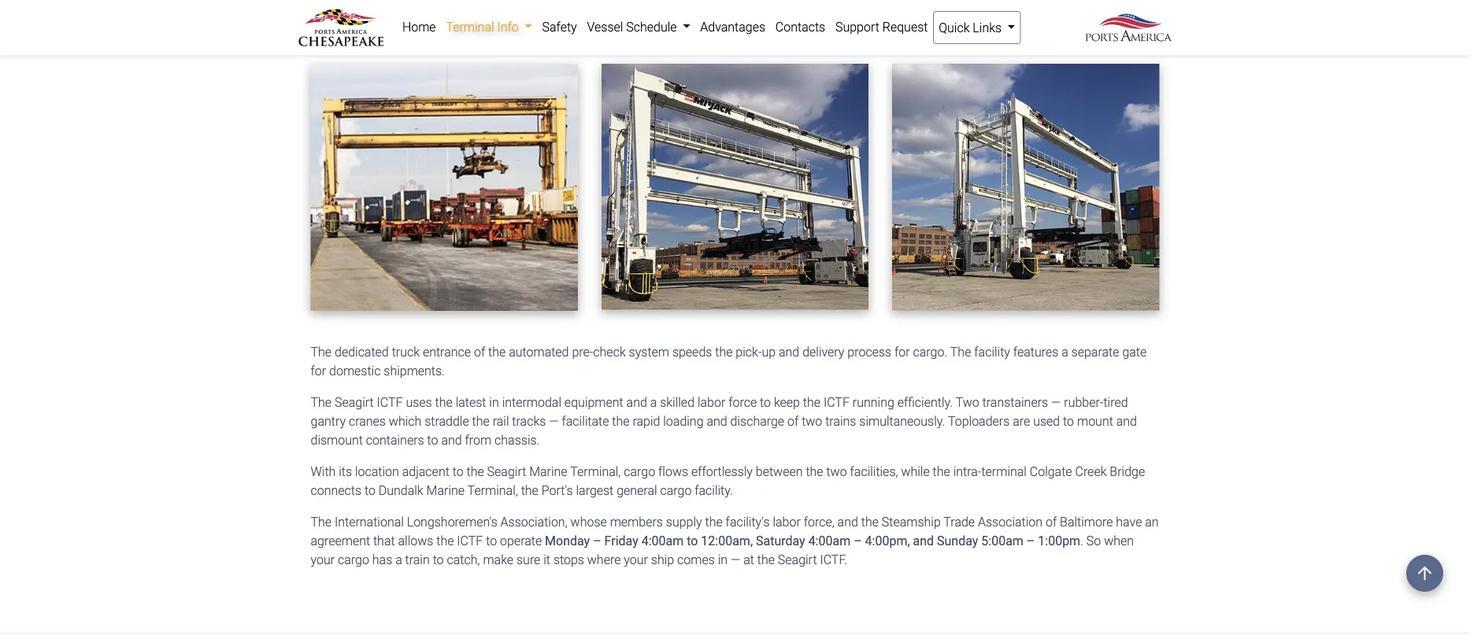 Task type: describe. For each thing, give the bounding box(es) containing it.
discharge
[[730, 414, 784, 429]]

two inside the seagirt ictf uses the latest in intermodal equipment and a skilled labor force to keep the ictf running efficiently. two transtainers — rubber-tired gantry cranes which straddle the rail tracks — facilitate the rapid loading and discharge of two trains simultaneously. toploaders are used to mount and dismount containers to and from chassis.
[[802, 414, 822, 429]]

of inside the seagirt ictf uses the latest in intermodal equipment and a skilled labor force to keep the ictf running efficiently. two transtainers — rubber-tired gantry cranes which straddle the rail tracks — facilitate the rapid loading and discharge of two trains simultaneously. toploaders are used to mount and dismount containers to and from chassis.
[[787, 414, 799, 429]]

to up comes
[[687, 534, 698, 549]]

labor inside the international longshoremen's association, whose members supply the facility's labor force, and the steamship trade association of baltimore have an agreement that allows the ictf to operate
[[773, 515, 801, 530]]

force,
[[804, 515, 834, 530]]

comes
[[677, 553, 715, 567]]

2 – from the left
[[854, 534, 862, 549]]

which inside ports america chesapeake operates the on-dock railyard, which has steadily increased its volume. baltimore's ictf has quickly emerged as an integral link in csx intermodal's (csxi) impressive nationwide system. with six trains daily, csxi offers direct service to the southeast and midwest, and seamless connections to the rest of the continental united states and canada.
[[628, 0, 660, 5]]

3 ictf terminal image from the left
[[892, 64, 1160, 311]]

international
[[335, 515, 404, 530]]

straddle
[[425, 414, 469, 429]]

operate
[[500, 534, 542, 549]]

the inside ​the dedicated truck entrance of the automated pre-check system speeds the pick-up and delivery process for cargo. the facility features a separate gate for domestic shipments.
[[950, 345, 971, 360]]

trains inside the seagirt ictf uses the latest in intermodal equipment and a skilled labor force to keep the ictf running efficiently. two transtainers — rubber-tired gantry cranes which straddle the rail tracks — facilitate the rapid loading and discharge of two trains simultaneously. toploaders are used to mount and dismount containers to and from chassis.
[[825, 414, 856, 429]]

the inside . so when your cargo has a train to catch, make sure it stops where your ship comes in — at the seagirt ictf.
[[757, 553, 775, 567]]

tracks
[[512, 414, 546, 429]]

stops
[[553, 553, 584, 567]]

toploaders
[[948, 414, 1010, 429]]

and right loading
[[707, 414, 727, 429]]

impressive
[[459, 9, 518, 24]]

when
[[1104, 534, 1134, 549]]

america
[[343, 0, 389, 5]]

the up the straddle
[[435, 395, 453, 410]]

in inside . so when your cargo has a train to catch, make sure it stops where your ship comes in — at the seagirt ictf.
[[718, 553, 728, 567]]

ship
[[651, 553, 674, 567]]

and down tired
[[1116, 414, 1137, 429]]

ictf left uses
[[377, 395, 403, 410]]

an inside the international longshoremen's association, whose members supply the facility's labor force, and the steamship trade association of baltimore have an agreement that allows the ictf to operate
[[1145, 515, 1159, 530]]

request
[[883, 19, 928, 34]]

0 vertical spatial marine
[[529, 464, 567, 479]]

nationwide
[[521, 9, 582, 24]]

links
[[973, 20, 1002, 35]]

system.
[[585, 9, 628, 24]]

of inside ​the dedicated truck entrance of the automated pre-check system speeds the pick-up and delivery process for cargo. the facility features a separate gate for domestic shipments.
[[474, 345, 485, 360]]

schedule
[[626, 19, 677, 34]]

ictf left running
[[824, 395, 850, 410]]

info
[[497, 19, 519, 34]]

intermodal
[[502, 395, 561, 410]]

cargo.
[[913, 345, 948, 360]]

adjacent
[[402, 464, 449, 479]]

quick
[[939, 20, 970, 35]]

the up 12:00am,
[[705, 515, 723, 530]]

to inside the international longshoremen's association, whose members supply the facility's labor force, and the steamship trade association of baltimore have an agreement that allows the ictf to operate
[[486, 534, 497, 549]]

sure
[[517, 553, 540, 567]]

the left pick-
[[715, 345, 733, 360]]

colgate
[[1030, 464, 1072, 479]]

the down (csxi)
[[454, 28, 472, 43]]

to inside . so when your cargo has a train to catch, make sure it stops where your ship comes in — at the seagirt ictf.
[[433, 553, 444, 567]]

on-
[[535, 0, 552, 5]]

rapid
[[633, 414, 660, 429]]

1 horizontal spatial for
[[895, 345, 910, 360]]

dock
[[552, 0, 579, 5]]

its inside ports america chesapeake operates the on-dock railyard, which has steadily increased its volume. baltimore's ictf has quickly emerged as an integral link in csx intermodal's (csxi) impressive nationwide system. with six trains daily, csxi offers direct service to the southeast and midwest, and seamless connections to the rest of the continental united states and canada.
[[789, 0, 802, 5]]

united
[[539, 28, 575, 43]]

safety link
[[537, 11, 582, 43]]

1 ictf terminal image from the left
[[311, 64, 578, 311]]

dismount
[[311, 433, 363, 448]]

creek
[[1075, 464, 1107, 479]]

chassis.
[[495, 433, 540, 448]]

emerged
[[1009, 0, 1058, 5]]

equipment
[[565, 395, 623, 410]]

support request
[[835, 19, 928, 34]]

0 horizontal spatial terminal,
[[467, 483, 518, 498]]

. so when your cargo has a train to catch, make sure it stops where your ship comes in — at the seagirt ictf.
[[311, 534, 1134, 567]]

baltimore
[[1060, 515, 1113, 530]]

supply
[[666, 515, 702, 530]]

saturday
[[756, 534, 805, 549]]

efficiently.
[[897, 395, 953, 410]]

vessel schedule link
[[582, 11, 695, 43]]

the left rapid
[[612, 414, 630, 429]]

allows
[[398, 534, 433, 549]]

up
[[762, 345, 776, 360]]

states
[[578, 28, 613, 43]]

1 4:00am from the left
[[642, 534, 684, 549]]

catch,
[[447, 553, 480, 567]]

while
[[901, 464, 930, 479]]

link
[[1138, 0, 1156, 5]]

and inside ​the dedicated truck entrance of the automated pre-check system speeds the pick-up and delivery process for cargo. the facility features a separate gate for domestic shipments.
[[779, 345, 799, 360]]

train
[[405, 553, 430, 567]]

where
[[587, 553, 621, 567]]

check
[[593, 345, 626, 360]]

and down quickly
[[977, 9, 998, 24]]

connects
[[311, 483, 361, 498]]

terminal info
[[446, 19, 522, 34]]

2 4:00am from the left
[[808, 534, 851, 549]]

keep
[[774, 395, 800, 410]]

with
[[631, 9, 656, 24]]

that
[[373, 534, 395, 549]]

gantry
[[311, 414, 346, 429]]

a inside the seagirt ictf uses the latest in intermodal equipment and a skilled labor force to keep the ictf running efficiently. two transtainers — rubber-tired gantry cranes which straddle the rail tracks — facilitate the rapid loading and discharge of two trains simultaneously. toploaders are used to mount and dismount containers to and from chassis.
[[650, 395, 657, 410]]

the right between
[[806, 464, 823, 479]]

two inside ​with its location adjacent to the seagirt marine terminal, cargo flows effortlessly between the two facilities, while the intra-terminal colgate creek bridge connects to dundalk marine terminal, the port's largest general cargo facility.
[[826, 464, 847, 479]]

.
[[1081, 534, 1084, 549]]

have
[[1116, 515, 1142, 530]]

increased
[[732, 0, 785, 5]]

quickly
[[968, 0, 1006, 5]]

has inside . so when your cargo has a train to catch, make sure it stops where your ship comes in — at the seagirt ictf.
[[372, 553, 392, 567]]

delivery
[[803, 345, 845, 360]]

steamship
[[882, 515, 941, 530]]

0 vertical spatial —
[[1051, 395, 1061, 410]]

ictf inside ports america chesapeake operates the on-dock railyard, which has steadily increased its volume. baltimore's ictf has quickly emerged as an integral link in csx intermodal's (csxi) impressive nationwide system. with six trains daily, csxi offers direct service to the southeast and midwest, and seamless connections to the rest of the continental united states and canada.
[[915, 0, 941, 5]]

members
[[610, 515, 663, 530]]

a inside ​the dedicated truck entrance of the automated pre-check system speeds the pick-up and delivery process for cargo. the facility features a separate gate for domestic shipments.
[[1062, 345, 1068, 360]]

seagirt inside ​with its location adjacent to the seagirt marine terminal, cargo flows effortlessly between the two facilities, while the intra-terminal colgate creek bridge connects to dundalk marine terminal, the port's largest general cargo facility.
[[487, 464, 526, 479]]

agreement
[[311, 534, 370, 549]]

to right used
[[1063, 414, 1074, 429]]

facility
[[974, 345, 1010, 360]]

contacts link
[[771, 11, 830, 43]]

to right adjacent
[[453, 464, 464, 479]]

chesapeake
[[392, 0, 460, 5]]

whose
[[571, 515, 607, 530]]

separate
[[1071, 345, 1119, 360]]

railyard,
[[582, 0, 625, 5]]

the left automated in the bottom of the page
[[488, 345, 506, 360]]

the up the from
[[472, 414, 490, 429]]

quick links link
[[933, 11, 1021, 44]]

location
[[355, 464, 399, 479]]

seagirt inside the seagirt ictf uses the latest in intermodal equipment and a skilled labor force to keep the ictf running efficiently. two transtainers — rubber-tired gantry cranes which straddle the rail tracks — facilitate the rapid loading and discharge of two trains simultaneously. toploaders are used to mount and dismount containers to and from chassis.
[[335, 395, 374, 410]]

of inside ports america chesapeake operates the on-dock railyard, which has steadily increased its volume. baltimore's ictf has quickly emerged as an integral link in csx intermodal's (csxi) impressive nationwide system. with six trains daily, csxi offers direct service to the southeast and midwest, and seamless connections to the rest of the continental united states and canada.
[[440, 28, 451, 43]]

​the
[[311, 345, 332, 360]]

features
[[1013, 345, 1059, 360]]



Task type: locate. For each thing, give the bounding box(es) containing it.
the down longshoremen's
[[436, 534, 454, 549]]

dedicated
[[335, 345, 389, 360]]

an right as
[[1077, 0, 1091, 5]]

a left train
[[395, 553, 402, 567]]

1 vertical spatial labor
[[773, 515, 801, 530]]

0 horizontal spatial in
[[311, 9, 320, 24]]

ports
[[311, 0, 340, 5]]

tab panel
[[299, 0, 1171, 569]]

terminal, up longshoremen's
[[467, 483, 518, 498]]

go to top image
[[1406, 555, 1443, 592]]

mount
[[1077, 414, 1113, 429]]

marine down adjacent
[[426, 483, 465, 498]]

1 vertical spatial trains
[[825, 414, 856, 429]]

facility.
[[695, 483, 733, 498]]

1 vertical spatial seagirt
[[487, 464, 526, 479]]

the up agreement
[[311, 515, 332, 530]]

at
[[744, 553, 754, 567]]

port's
[[542, 483, 573, 498]]

0 vertical spatial a
[[1062, 345, 1068, 360]]

and up rapid
[[626, 395, 647, 410]]

an inside ports america chesapeake operates the on-dock railyard, which has steadily increased its volume. baltimore's ictf has quickly emerged as an integral link in csx intermodal's (csxi) impressive nationwide system. with six trains daily, csxi offers direct service to the southeast and midwest, and seamless connections to the rest of the continental united states and canada.
[[1077, 0, 1091, 5]]

2 vertical spatial —
[[731, 553, 740, 567]]

two right discharge
[[802, 414, 822, 429]]

1 horizontal spatial cargo
[[624, 464, 655, 479]]

1 horizontal spatial terminal,
[[570, 464, 621, 479]]

trains down running
[[825, 414, 856, 429]]

terminal, up largest
[[570, 464, 621, 479]]

canada.
[[640, 28, 685, 43]]

to down intermodal's
[[381, 28, 392, 43]]

1 – from the left
[[593, 534, 601, 549]]

and inside the international longshoremen's association, whose members supply the facility's labor force, and the steamship trade association of baltimore have an agreement that allows the ictf to operate
[[838, 515, 858, 530]]

0 horizontal spatial seagirt
[[335, 395, 374, 410]]

safety
[[542, 19, 577, 34]]

2 vertical spatial cargo
[[338, 553, 369, 567]]

2 vertical spatial in
[[718, 553, 728, 567]]

direct
[[807, 9, 838, 24]]

for down ​the
[[311, 364, 326, 379]]

​the dedicated truck entrance of the automated pre-check system speeds the pick-up and delivery process for cargo. the facility features a separate gate for domestic shipments.
[[311, 345, 1147, 379]]

4:00am up the ictf. in the right of the page
[[808, 534, 851, 549]]

its up offers
[[789, 0, 802, 5]]

0 vertical spatial in
[[311, 9, 320, 24]]

has
[[663, 0, 684, 5], [944, 0, 964, 5], [372, 553, 392, 567]]

continental
[[475, 28, 536, 43]]

1 horizontal spatial —
[[731, 553, 740, 567]]

effortlessly
[[691, 464, 753, 479]]

labor up saturday
[[773, 515, 801, 530]]

the
[[950, 345, 971, 360], [311, 395, 332, 410], [311, 515, 332, 530]]

skilled
[[660, 395, 695, 410]]

0 horizontal spatial for
[[311, 364, 326, 379]]

ictf.
[[820, 553, 848, 567]]

system
[[629, 345, 669, 360]]

trains down steadily
[[678, 9, 709, 24]]

2 horizontal spatial in
[[718, 553, 728, 567]]

ictf
[[915, 0, 941, 5], [377, 395, 403, 410], [824, 395, 850, 410], [457, 534, 483, 549]]

the right at
[[757, 553, 775, 567]]

the right cargo. on the right bottom of the page
[[950, 345, 971, 360]]

1 horizontal spatial your
[[624, 553, 648, 567]]

cargo
[[624, 464, 655, 479], [660, 483, 692, 498], [338, 553, 369, 567]]

2 horizontal spatial –
[[1027, 534, 1035, 549]]

of right 'entrance'
[[474, 345, 485, 360]]

and down with
[[616, 28, 637, 43]]

2 vertical spatial the
[[311, 515, 332, 530]]

the international longshoremen's association, whose members supply the facility's labor force, and the steamship trade association of baltimore have an agreement that allows the ictf to operate
[[311, 515, 1159, 549]]

sunday
[[937, 534, 978, 549]]

to up discharge
[[760, 395, 771, 410]]

facilities,
[[850, 464, 898, 479]]

from
[[465, 433, 492, 448]]

latest
[[456, 395, 486, 410]]

of right rest
[[440, 28, 451, 43]]

monday
[[545, 534, 590, 549]]

1 vertical spatial for
[[311, 364, 326, 379]]

the left the 'port's'
[[521, 483, 539, 498]]

between
[[756, 464, 803, 479]]

your down agreement
[[311, 553, 335, 567]]

1 horizontal spatial trains
[[825, 414, 856, 429]]

0 horizontal spatial ictf terminal image
[[311, 64, 578, 311]]

terminal info link
[[441, 11, 537, 43]]

2 horizontal spatial ictf terminal image
[[892, 64, 1160, 311]]

2 vertical spatial seagirt
[[778, 553, 817, 567]]

1 vertical spatial the
[[311, 395, 332, 410]]

0 horizontal spatial –
[[593, 534, 601, 549]]

your down friday
[[624, 553, 648, 567]]

0 horizontal spatial has
[[372, 553, 392, 567]]

1 vertical spatial —
[[549, 414, 559, 429]]

to down the straddle
[[427, 433, 438, 448]]

— up used
[[1051, 395, 1061, 410]]

contacts
[[776, 19, 825, 34]]

which
[[628, 0, 660, 5], [389, 414, 422, 429]]

1 horizontal spatial its
[[789, 0, 802, 5]]

and down the straddle
[[441, 433, 462, 448]]

advantages
[[700, 19, 765, 34]]

its up 'connects'
[[339, 464, 352, 479]]

to right train
[[433, 553, 444, 567]]

the up gantry
[[311, 395, 332, 410]]

in inside the seagirt ictf uses the latest in intermodal equipment and a skilled labor force to keep the ictf running efficiently. two transtainers — rubber-tired gantry cranes which straddle the rail tracks — facilitate the rapid loading and discharge of two trains simultaneously. toploaders are used to mount and dismount containers to and from chassis.
[[489, 395, 499, 410]]

1 horizontal spatial labor
[[773, 515, 801, 530]]

the left the on-
[[514, 0, 532, 5]]

1 vertical spatial cargo
[[660, 483, 692, 498]]

1 horizontal spatial 4:00am
[[808, 534, 851, 549]]

0 horizontal spatial marine
[[426, 483, 465, 498]]

csxi
[[742, 9, 769, 24]]

a up rapid
[[650, 395, 657, 410]]

for left cargo. on the right bottom of the page
[[895, 345, 910, 360]]

0 vertical spatial cargo
[[624, 464, 655, 479]]

0 vertical spatial for
[[895, 345, 910, 360]]

of up 1:00pm
[[1046, 515, 1057, 530]]

longshoremen's
[[407, 515, 497, 530]]

–
[[593, 534, 601, 549], [854, 534, 862, 549], [1027, 534, 1035, 549]]

1 horizontal spatial seagirt
[[487, 464, 526, 479]]

seagirt down chassis.
[[487, 464, 526, 479]]

2 horizontal spatial —
[[1051, 395, 1061, 410]]

2 vertical spatial a
[[395, 553, 402, 567]]

1 vertical spatial two
[[826, 464, 847, 479]]

six
[[659, 9, 675, 24]]

1 horizontal spatial two
[[826, 464, 847, 479]]

0 horizontal spatial which
[[389, 414, 422, 429]]

the for two
[[311, 395, 332, 410]]

4:00am
[[642, 534, 684, 549], [808, 534, 851, 549]]

– up where on the bottom of page
[[593, 534, 601, 549]]

1 your from the left
[[311, 553, 335, 567]]

its
[[789, 0, 802, 5], [339, 464, 352, 479]]

vessel
[[587, 19, 623, 34]]

2 horizontal spatial a
[[1062, 345, 1068, 360]]

0 horizontal spatial labor
[[698, 395, 725, 410]]

0 horizontal spatial —
[[549, 414, 559, 429]]

ictf up southeast at the top right of the page
[[915, 0, 941, 5]]

association
[[978, 515, 1043, 530]]

cargo inside . so when your cargo has a train to catch, make sure it stops where your ship comes in — at the seagirt ictf.
[[338, 553, 369, 567]]

– down association
[[1027, 534, 1035, 549]]

steadily
[[687, 0, 729, 5]]

has down that
[[372, 553, 392, 567]]

the right keep
[[803, 395, 821, 410]]

are
[[1013, 414, 1030, 429]]

intra-
[[953, 464, 982, 479]]

0 vertical spatial trains
[[678, 9, 709, 24]]

has up six
[[663, 0, 684, 5]]

running
[[853, 395, 894, 410]]

— right the tracks
[[549, 414, 559, 429]]

4:00pm,
[[865, 534, 910, 549]]

0 vertical spatial labor
[[698, 395, 725, 410]]

trains inside ports america chesapeake operates the on-dock railyard, which has steadily increased its volume. baltimore's ictf has quickly emerged as an integral link in csx intermodal's (csxi) impressive nationwide system. with six trains daily, csxi offers direct service to the southeast and midwest, and seamless connections to the rest of the continental united states and canada.
[[678, 9, 709, 24]]

to down "location" at the left bottom
[[365, 483, 376, 498]]

seagirt inside . so when your cargo has a train to catch, make sure it stops where your ship comes in — at the seagirt ictf.
[[778, 553, 817, 567]]

the up 4:00pm,
[[861, 515, 879, 530]]

and
[[977, 9, 998, 24], [1054, 9, 1074, 24], [616, 28, 637, 43], [779, 345, 799, 360], [626, 395, 647, 410], [707, 414, 727, 429], [1116, 414, 1137, 429], [441, 433, 462, 448], [838, 515, 858, 530], [913, 534, 934, 549]]

the left 'intra-'
[[933, 464, 950, 479]]

12:00am,
[[701, 534, 753, 549]]

tab panel containing ports america chesapeake operates the on-dock railyard, which has steadily increased its volume. baltimore's ictf has quickly emerged as an integral link in csx intermodal's (csxi) impressive nationwide system. with six trains daily, csxi offers direct service to the southeast and midwest, and seamless connections to the rest of the continental united states and canada.
[[299, 0, 1171, 569]]

loading
[[663, 414, 704, 429]]

an right have
[[1145, 515, 1159, 530]]

1 horizontal spatial an
[[1145, 515, 1159, 530]]

2 horizontal spatial seagirt
[[778, 553, 817, 567]]

—
[[1051, 395, 1061, 410], [549, 414, 559, 429], [731, 553, 740, 567]]

0 horizontal spatial your
[[311, 553, 335, 567]]

cargo up general
[[624, 464, 655, 479]]

your
[[311, 553, 335, 567], [624, 553, 648, 567]]

labor left force
[[698, 395, 725, 410]]

general
[[617, 483, 657, 498]]

ictf inside the international longshoremen's association, whose members supply the facility's labor force, and the steamship trade association of baltimore have an agreement that allows the ictf to operate
[[457, 534, 483, 549]]

0 horizontal spatial its
[[339, 464, 352, 479]]

0 vertical spatial seagirt
[[335, 395, 374, 410]]

in up the rail
[[489, 395, 499, 410]]

an
[[1077, 0, 1091, 5], [1145, 515, 1159, 530]]

0 vertical spatial the
[[950, 345, 971, 360]]

facilitate
[[562, 414, 609, 429]]

home link
[[397, 11, 441, 43]]

force
[[729, 395, 757, 410]]

and right force,
[[838, 515, 858, 530]]

2 horizontal spatial has
[[944, 0, 964, 5]]

the down the from
[[467, 464, 484, 479]]

0 vertical spatial terminal,
[[570, 464, 621, 479]]

of inside the international longshoremen's association, whose members supply the facility's labor force, and the steamship trade association of baltimore have an agreement that allows the ictf to operate
[[1046, 515, 1057, 530]]

0 vertical spatial which
[[628, 0, 660, 5]]

— left at
[[731, 553, 740, 567]]

which inside the seagirt ictf uses the latest in intermodal equipment and a skilled labor force to keep the ictf running efficiently. two transtainers — rubber-tired gantry cranes which straddle the rail tracks — facilitate the rapid loading and discharge of two trains simultaneously. toploaders are used to mount and dismount containers to and from chassis.
[[389, 414, 422, 429]]

the inside the international longshoremen's association, whose members supply the facility's labor force, and the steamship trade association of baltimore have an agreement that allows the ictf to operate
[[311, 515, 332, 530]]

gate
[[1122, 345, 1147, 360]]

which up containers
[[389, 414, 422, 429]]

3 – from the left
[[1027, 534, 1035, 549]]

1 vertical spatial marine
[[426, 483, 465, 498]]

0 vertical spatial an
[[1077, 0, 1091, 5]]

labor inside the seagirt ictf uses the latest in intermodal equipment and a skilled labor force to keep the ictf running efficiently. two transtainers — rubber-tired gantry cranes which straddle the rail tracks — facilitate the rapid loading and discharge of two trains simultaneously. toploaders are used to mount and dismount containers to and from chassis.
[[698, 395, 725, 410]]

in down 12:00am,
[[718, 553, 728, 567]]

1 horizontal spatial ictf terminal image
[[601, 64, 869, 310]]

ictf terminal image
[[311, 64, 578, 311], [601, 64, 869, 310], [892, 64, 1160, 311]]

​with
[[311, 464, 336, 479]]

and down steamship at the bottom
[[913, 534, 934, 549]]

of down keep
[[787, 414, 799, 429]]

1 horizontal spatial which
[[628, 0, 660, 5]]

dundalk
[[379, 483, 423, 498]]

1 horizontal spatial in
[[489, 395, 499, 410]]

two left facilities, on the right
[[826, 464, 847, 479]]

entrance
[[423, 345, 471, 360]]

to up make
[[486, 534, 497, 549]]

daily,
[[712, 9, 739, 24]]

0 vertical spatial its
[[789, 0, 802, 5]]

1 horizontal spatial marine
[[529, 464, 567, 479]]

2 horizontal spatial cargo
[[660, 483, 692, 498]]

the inside the seagirt ictf uses the latest in intermodal equipment and a skilled labor force to keep the ictf running efficiently. two transtainers — rubber-tired gantry cranes which straddle the rail tracks — facilitate the rapid loading and discharge of two trains simultaneously. toploaders are used to mount and dismount containers to and from chassis.
[[311, 395, 332, 410]]

seagirt down monday – friday 4:00am to 12:00am, saturday 4:00am – 4:00pm, and sunday 5:00am – 1:00pm
[[778, 553, 817, 567]]

1 horizontal spatial –
[[854, 534, 862, 549]]

which up with
[[628, 0, 660, 5]]

seagirt up cranes
[[335, 395, 374, 410]]

0 horizontal spatial 4:00am
[[642, 534, 684, 549]]

a right features
[[1062, 345, 1068, 360]]

to
[[884, 9, 894, 24], [381, 28, 392, 43], [760, 395, 771, 410], [1063, 414, 1074, 429], [427, 433, 438, 448], [453, 464, 464, 479], [365, 483, 376, 498], [486, 534, 497, 549], [687, 534, 698, 549], [433, 553, 444, 567]]

cargo down agreement
[[338, 553, 369, 567]]

– left 4:00pm,
[[854, 534, 862, 549]]

and right up
[[779, 345, 799, 360]]

0 horizontal spatial an
[[1077, 0, 1091, 5]]

simultaneously.
[[859, 414, 945, 429]]

(csxi)
[[421, 9, 456, 24]]

marine up the 'port's'
[[529, 464, 567, 479]]

0 horizontal spatial a
[[395, 553, 402, 567]]

two
[[956, 395, 979, 410]]

domestic
[[329, 364, 381, 379]]

rail
[[493, 414, 509, 429]]

the down baltimore's
[[898, 9, 915, 24]]

cargo down the flows
[[660, 483, 692, 498]]

has up southeast at the top right of the page
[[944, 0, 964, 5]]

a inside . so when your cargo has a train to catch, make sure it stops where your ship comes in — at the seagirt ictf.
[[395, 553, 402, 567]]

and down as
[[1054, 9, 1074, 24]]

the left rest
[[395, 28, 413, 43]]

0 horizontal spatial trains
[[678, 9, 709, 24]]

to down baltimore's
[[884, 9, 894, 24]]

the for agreement
[[311, 515, 332, 530]]

2 your from the left
[[624, 553, 648, 567]]

1 horizontal spatial a
[[650, 395, 657, 410]]

containers
[[366, 433, 424, 448]]

0 horizontal spatial cargo
[[338, 553, 369, 567]]

1 vertical spatial in
[[489, 395, 499, 410]]

2 ictf terminal image from the left
[[601, 64, 869, 310]]

0 vertical spatial two
[[802, 414, 822, 429]]

1 vertical spatial which
[[389, 414, 422, 429]]

used
[[1033, 414, 1060, 429]]

0 horizontal spatial two
[[802, 414, 822, 429]]

operates
[[463, 0, 511, 5]]

the seagirt ictf uses the latest in intermodal equipment and a skilled labor force to keep the ictf running efficiently. two transtainers — rubber-tired gantry cranes which straddle the rail tracks — facilitate the rapid loading and discharge of two trains simultaneously. toploaders are used to mount and dismount containers to and from chassis.
[[311, 395, 1137, 448]]

quick links
[[939, 20, 1005, 35]]

1 horizontal spatial has
[[663, 0, 684, 5]]

bridge
[[1110, 464, 1145, 479]]

4:00am up ship
[[642, 534, 684, 549]]

in inside ports america chesapeake operates the on-dock railyard, which has steadily increased its volume. baltimore's ictf has quickly emerged as an integral link in csx intermodal's (csxi) impressive nationwide system. with six trains daily, csxi offers direct service to the southeast and midwest, and seamless connections to the rest of the continental united states and canada.
[[311, 9, 320, 24]]

in
[[311, 9, 320, 24], [489, 395, 499, 410], [718, 553, 728, 567]]

1 vertical spatial a
[[650, 395, 657, 410]]

1 vertical spatial its
[[339, 464, 352, 479]]

pick-
[[736, 345, 762, 360]]

in down ports
[[311, 9, 320, 24]]

ictf up catch,
[[457, 534, 483, 549]]

its inside ​with its location adjacent to the seagirt marine terminal, cargo flows effortlessly between the two facilities, while the intra-terminal colgate creek bridge connects to dundalk marine terminal, the port's largest general cargo facility.
[[339, 464, 352, 479]]

1 vertical spatial an
[[1145, 515, 1159, 530]]

1 vertical spatial terminal,
[[467, 483, 518, 498]]

— inside . so when your cargo has a train to catch, make sure it stops where your ship comes in — at the seagirt ictf.
[[731, 553, 740, 567]]



Task type: vqa. For each thing, say whether or not it's contained in the screenshot.
first PLATE from the bottom of the page
no



